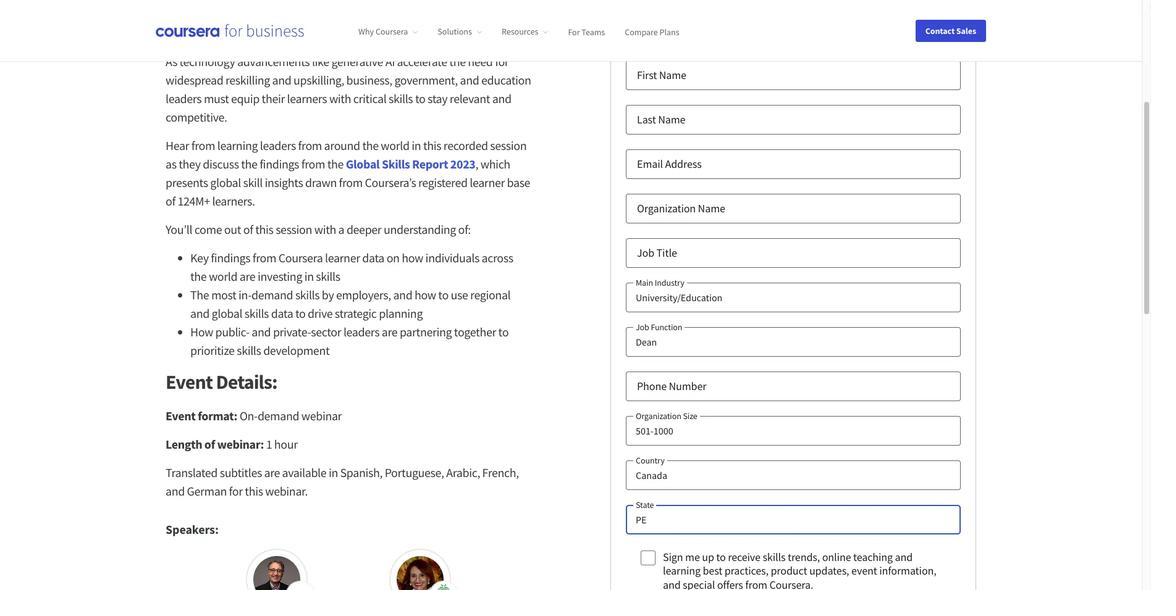 Task type: vqa. For each thing, say whether or not it's contained in the screenshot.
the Name for Last Name
yes



Task type: describe. For each thing, give the bounding box(es) containing it.
skills down in-
[[245, 306, 269, 321]]

out
[[224, 222, 241, 237]]

why coursera
[[359, 26, 408, 37]]

and down the education
[[492, 91, 512, 106]]

government,
[[395, 72, 458, 88]]

in-
[[239, 287, 252, 303]]

hour
[[274, 437, 298, 452]]

1 horizontal spatial data
[[362, 250, 384, 266]]

details:
[[216, 370, 277, 395]]

compare plans
[[625, 26, 680, 37]]

from left around
[[298, 138, 322, 153]]

from inside sign me up to receive skills trends, online teaching and learning best practices, product updates, event information, and special offers from coursera.
[[746, 578, 768, 591]]

german
[[187, 484, 227, 499]]

organization size
[[636, 411, 698, 422]]

email
[[637, 157, 663, 171]]

teaching
[[854, 551, 893, 565]]

0 vertical spatial are
[[240, 269, 256, 284]]

Organization Name text field
[[626, 194, 961, 224]]

accelerate
[[397, 54, 447, 69]]

presents
[[166, 175, 208, 190]]

like
[[312, 54, 329, 69]]

skills up by
[[316, 269, 340, 284]]

organization for organization name
[[637, 202, 696, 216]]

for inside as technology advancements like generative ai accelerate the need for widespread reskilling and upskilling, business, government, and education leaders must equip their learners with critical skills to stay relevant and competitive.
[[495, 54, 509, 69]]

size
[[683, 411, 698, 422]]

learning inside sign me up to receive skills trends, online teaching and learning best practices, product updates, event information, and special offers from coursera.
[[663, 565, 701, 579]]

to left 'drive'
[[295, 306, 306, 321]]

global inside , which presents global skill insights drawn from coursera's registered learner base of 124m+ learners.
[[210, 175, 241, 190]]

, which presents global skill insights drawn from coursera's registered learner base of 124m+ learners.
[[166, 156, 530, 209]]

why coursera link
[[359, 26, 418, 37]]

online
[[823, 551, 851, 565]]

coursera for business image
[[156, 24, 304, 37]]

for teams
[[568, 26, 605, 37]]

coursera.
[[770, 578, 814, 591]]

insights
[[265, 175, 303, 190]]

global inside key findings from coursera learner data on how individuals across the world are investing in skills the most in-demand skills by employers, and how to use regional and global skills data to drive strategic planning how public- and private-sector leaders are partnering together to prioritize skills development
[[212, 306, 242, 321]]

0 vertical spatial coursera
[[376, 26, 408, 37]]

best
[[703, 565, 723, 579]]

from up they
[[191, 138, 215, 153]]

name for organization name
[[698, 202, 726, 216]]

this inside translated subtitles are available in spanish, portuguese, arabic, french, and german for this webinar.
[[245, 484, 263, 499]]

as
[[166, 54, 177, 69]]

investing
[[258, 269, 302, 284]]

which
[[481, 156, 510, 172]]

0 vertical spatial how
[[402, 250, 423, 266]]

relevant
[[450, 91, 490, 106]]

and right the teaching
[[895, 551, 913, 565]]

solutions
[[438, 26, 472, 37]]

deeper
[[347, 222, 382, 237]]

contact sales
[[926, 25, 977, 36]]

critical
[[353, 91, 387, 106]]

webinar
[[302, 409, 342, 424]]

me
[[686, 551, 700, 565]]

event format: on-demand webinar
[[166, 409, 342, 424]]

demand inside key findings from coursera learner data on how individuals across the world are investing in skills the most in-demand skills by employers, and how to use regional and global skills data to drive strategic planning how public- and private-sector leaders are partnering together to prioritize skills development
[[252, 287, 293, 303]]

education
[[482, 72, 531, 88]]

ai
[[386, 54, 395, 69]]

the inside as technology advancements like generative ai accelerate the need for widespread reskilling and upskilling, business, government, and education leaders must equip their learners with critical skills to stay relevant and competitive.
[[450, 54, 466, 69]]

to right together
[[499, 325, 509, 340]]

upskilling,
[[294, 72, 344, 88]]

solutions link
[[438, 26, 482, 37]]

coursera inside key findings from coursera learner data on how individuals across the world are investing in skills the most in-demand skills by employers, and how to use regional and global skills data to drive strategic planning how public- and private-sector leaders are partnering together to prioritize skills development
[[279, 250, 323, 266]]

sales
[[957, 25, 977, 36]]

from inside key findings from coursera learner data on how individuals across the world are investing in skills the most in-demand skills by employers, and how to use regional and global skills data to drive strategic planning how public- and private-sector leaders are partnering together to prioritize skills development
[[253, 250, 276, 266]]

this inside hear from learning leaders from around the world in this recorded session as they discuss the findings from the
[[423, 138, 441, 153]]

business,
[[346, 72, 392, 88]]

technology
[[180, 54, 235, 69]]

first
[[637, 68, 657, 82]]

spanish,
[[340, 465, 383, 481]]

1 vertical spatial session
[[276, 222, 312, 237]]

for teams link
[[568, 26, 605, 37]]

how
[[190, 325, 213, 340]]

format:
[[198, 409, 237, 424]]

webinar:
[[217, 437, 264, 452]]

prioritize
[[190, 343, 235, 359]]

first name
[[637, 68, 687, 82]]

translated
[[166, 465, 218, 481]]

most
[[211, 287, 236, 303]]

country
[[636, 456, 665, 467]]

key findings from coursera learner data on how individuals across the world are investing in skills the most in-demand skills by employers, and how to use regional and global skills data to drive strategic planning how public- and private-sector leaders are partnering together to prioritize skills development
[[190, 250, 513, 359]]

learners
[[287, 91, 327, 106]]

sign me up to receive skills trends, online teaching and learning best practices, product updates, event information, and special offers from coursera.
[[663, 551, 937, 591]]

function
[[651, 322, 683, 333]]

organization for organization size
[[636, 411, 682, 422]]

advancements
[[237, 54, 310, 69]]

the up the skill at left
[[241, 156, 258, 172]]

teams
[[582, 26, 605, 37]]

to inside sign me up to receive skills trends, online teaching and learning best practices, product updates, event information, and special offers from coursera.
[[717, 551, 726, 565]]

together
[[454, 325, 496, 340]]

are inside translated subtitles are available in spanish, portuguese, arabic, french, and german for this webinar.
[[264, 465, 280, 481]]

for inside translated subtitles are available in spanish, portuguese, arabic, french, and german for this webinar.
[[229, 484, 243, 499]]

with inside as technology advancements like generative ai accelerate the need for widespread reskilling and upskilling, business, government, and education leaders must equip their learners with critical skills to stay relevant and competitive.
[[329, 91, 351, 106]]

recorded
[[444, 138, 488, 153]]

offers
[[717, 578, 743, 591]]

equip
[[231, 91, 260, 106]]

1
[[266, 437, 272, 452]]

event for event format: on-demand webinar
[[166, 409, 196, 424]]

email address
[[637, 157, 702, 171]]

of:
[[458, 222, 471, 237]]

as technology advancements like generative ai accelerate the need for widespread reskilling and upskilling, business, government, and education leaders must equip their learners with critical skills to stay relevant and competitive.
[[166, 54, 531, 125]]

leaders inside hear from learning leaders from around the world in this recorded session as they discuss the findings from the
[[260, 138, 296, 153]]

2 horizontal spatial of
[[243, 222, 253, 237]]

partnering
[[400, 325, 452, 340]]

leaders inside as technology advancements like generative ai accelerate the need for widespread reskilling and upskilling, business, government, and education leaders must equip their learners with critical skills to stay relevant and competitive.
[[166, 91, 202, 106]]

you'll come out of this session with a deeper understanding of:
[[166, 222, 471, 237]]

the up global
[[362, 138, 379, 153]]

base
[[507, 175, 530, 190]]

updates,
[[810, 565, 850, 579]]

resources
[[502, 26, 539, 37]]

special
[[683, 578, 715, 591]]

generative
[[332, 54, 383, 69]]

widespread
[[166, 72, 223, 88]]

compare plans link
[[625, 26, 680, 37]]

world inside key findings from coursera learner data on how individuals across the world are investing in skills the most in-demand skills by employers, and how to use regional and global skills data to drive strategic planning how public- and private-sector leaders are partnering together to prioritize skills development
[[209, 269, 238, 284]]

1 horizontal spatial of
[[204, 437, 215, 452]]

individuals
[[426, 250, 480, 266]]

phone
[[637, 380, 667, 394]]

a
[[338, 222, 344, 237]]

job title
[[637, 246, 677, 260]]

learner inside key findings from coursera learner data on how individuals across the world are investing in skills the most in-demand skills by employers, and how to use regional and global skills data to drive strategic planning how public- and private-sector leaders are partnering together to prioritize skills development
[[325, 250, 360, 266]]

event
[[852, 565, 878, 579]]

Job Title text field
[[626, 239, 961, 268]]

in inside hear from learning leaders from around the world in this recorded session as they discuss the findings from the
[[412, 138, 421, 153]]

session inside hear from learning leaders from around the world in this recorded session as they discuss the findings from the
[[490, 138, 527, 153]]



Task type: locate. For each thing, give the bounding box(es) containing it.
1 vertical spatial this
[[255, 222, 274, 237]]

1 vertical spatial with
[[314, 222, 336, 237]]

learner down a at the top
[[325, 250, 360, 266]]

and down sign
[[663, 578, 681, 591]]

must
[[204, 91, 229, 106]]

learner
[[470, 175, 505, 190], [325, 250, 360, 266]]

0 vertical spatial leaders
[[166, 91, 202, 106]]

the
[[450, 54, 466, 69], [362, 138, 379, 153], [241, 156, 258, 172], [327, 156, 344, 172], [190, 269, 207, 284]]

in inside key findings from coursera learner data on how individuals across the world are investing in skills the most in-demand skills by employers, and how to use regional and global skills data to drive strategic planning how public- and private-sector leaders are partnering together to prioritize skills development
[[305, 269, 314, 284]]

2 horizontal spatial leaders
[[344, 325, 380, 340]]

2 event from the top
[[166, 409, 196, 424]]

of inside , which presents global skill insights drawn from coursera's registered learner base of 124m+ learners.
[[166, 193, 175, 209]]

name for first name
[[659, 68, 687, 82]]

and up planning
[[393, 287, 413, 303]]

1 vertical spatial findings
[[211, 250, 250, 266]]

session left a at the top
[[276, 222, 312, 237]]

contact sales button
[[916, 19, 987, 42]]

1 vertical spatial learning
[[663, 565, 701, 579]]

1 vertical spatial in
[[305, 269, 314, 284]]

2 horizontal spatial in
[[412, 138, 421, 153]]

development
[[263, 343, 330, 359]]

findings up insights
[[260, 156, 299, 172]]

title
[[657, 246, 677, 260]]

learner inside , which presents global skill insights drawn from coursera's registered learner base of 124m+ learners.
[[470, 175, 505, 190]]

coursera right why
[[376, 26, 408, 37]]

of right length
[[204, 437, 215, 452]]

and
[[272, 72, 291, 88], [460, 72, 479, 88], [492, 91, 512, 106], [393, 287, 413, 303], [190, 306, 209, 321], [252, 325, 271, 340], [166, 484, 185, 499], [895, 551, 913, 565], [663, 578, 681, 591]]

public-
[[215, 325, 250, 340]]

Last Name text field
[[626, 105, 961, 135]]

job left title
[[637, 246, 655, 260]]

with down upskilling,
[[329, 91, 351, 106]]

1 horizontal spatial world
[[381, 138, 410, 153]]

come
[[195, 222, 222, 237]]

their
[[262, 91, 285, 106]]

0 vertical spatial data
[[362, 250, 384, 266]]

0 vertical spatial event
[[166, 370, 213, 395]]

1 vertical spatial how
[[415, 287, 436, 303]]

1 vertical spatial world
[[209, 269, 238, 284]]

2 vertical spatial in
[[329, 465, 338, 481]]

job left function
[[636, 322, 649, 333]]

0 horizontal spatial findings
[[211, 250, 250, 266]]

this right out
[[255, 222, 274, 237]]

length
[[166, 437, 202, 452]]

in left spanish, at the bottom left of the page
[[329, 465, 338, 481]]

name down address
[[698, 202, 726, 216]]

information,
[[880, 565, 937, 579]]

event up length
[[166, 409, 196, 424]]

leaders up insights
[[260, 138, 296, 153]]

1 vertical spatial are
[[382, 325, 398, 340]]

organization up title
[[637, 202, 696, 216]]

state
[[636, 500, 654, 511]]

0 vertical spatial with
[[329, 91, 351, 106]]

0 vertical spatial organization
[[637, 202, 696, 216]]

name right the last
[[658, 112, 686, 127]]

and right public-
[[252, 325, 271, 340]]

hear
[[166, 138, 189, 153]]

coursera up investing
[[279, 250, 323, 266]]

0 vertical spatial global
[[210, 175, 241, 190]]

the inside key findings from coursera learner data on how individuals across the world are investing in skills the most in-demand skills by employers, and how to use regional and global skills data to drive strategic planning how public- and private-sector leaders are partnering together to prioritize skills development
[[190, 269, 207, 284]]

of
[[166, 193, 175, 209], [243, 222, 253, 237], [204, 437, 215, 452]]

and up relevant
[[460, 72, 479, 88]]

0 vertical spatial in
[[412, 138, 421, 153]]

this
[[423, 138, 441, 153], [255, 222, 274, 237], [245, 484, 263, 499]]

0 vertical spatial learner
[[470, 175, 505, 190]]

learning left up
[[663, 565, 701, 579]]

to left use
[[438, 287, 449, 303]]

up
[[702, 551, 714, 565]]

in up the global skills report 2023 link
[[412, 138, 421, 153]]

to inside as technology advancements like generative ai accelerate the need for widespread reskilling and upskilling, business, government, and education leaders must equip their learners with critical skills to stay relevant and competitive.
[[415, 91, 426, 106]]

to left stay
[[415, 91, 426, 106]]

0 horizontal spatial of
[[166, 193, 175, 209]]

1 vertical spatial coursera
[[279, 250, 323, 266]]

0 horizontal spatial session
[[276, 222, 312, 237]]

report
[[412, 156, 448, 172]]

demand down investing
[[252, 287, 293, 303]]

this down subtitles
[[245, 484, 263, 499]]

findings inside key findings from coursera learner data on how individuals across the world are investing in skills the most in-demand skills by employers, and how to use regional and global skills data to drive strategic planning how public- and private-sector leaders are partnering together to prioritize skills development
[[211, 250, 250, 266]]

discuss
[[203, 156, 239, 172]]

1 vertical spatial demand
[[258, 409, 299, 424]]

main industry
[[636, 278, 685, 289]]

drawn
[[305, 175, 337, 190]]

1 vertical spatial learner
[[325, 250, 360, 266]]

0 horizontal spatial learner
[[325, 250, 360, 266]]

1 horizontal spatial learning
[[663, 565, 701, 579]]

0 vertical spatial demand
[[252, 287, 293, 303]]

learning up discuss
[[217, 138, 258, 153]]

1 vertical spatial leaders
[[260, 138, 296, 153]]

organization down phone at the right bottom
[[636, 411, 682, 422]]

for
[[495, 54, 509, 69], [229, 484, 243, 499]]

phone number
[[637, 380, 707, 394]]

compare
[[625, 26, 658, 37]]

skills inside as technology advancements like generative ai accelerate the need for widespread reskilling and upskilling, business, government, and education leaders must equip their learners with critical skills to stay relevant and competitive.
[[389, 91, 413, 106]]

demand up "hour"
[[258, 409, 299, 424]]

are up in-
[[240, 269, 256, 284]]

world up skills
[[381, 138, 410, 153]]

main
[[636, 278, 653, 289]]

the down key
[[190, 269, 207, 284]]

0 horizontal spatial coursera
[[279, 250, 323, 266]]

1 vertical spatial job
[[636, 322, 649, 333]]

plans
[[660, 26, 680, 37]]

2 vertical spatial are
[[264, 465, 280, 481]]

planning
[[379, 306, 423, 321]]

from inside , which presents global skill insights drawn from coursera's registered learner base of 124m+ learners.
[[339, 175, 363, 190]]

how right 'on'
[[402, 250, 423, 266]]

demand
[[252, 287, 293, 303], [258, 409, 299, 424]]

of right out
[[243, 222, 253, 237]]

and down translated
[[166, 484, 185, 499]]

Phone Number telephone field
[[626, 372, 961, 402]]

findings down out
[[211, 250, 250, 266]]

0 horizontal spatial are
[[240, 269, 256, 284]]

competitive.
[[166, 109, 227, 125]]

name
[[659, 68, 687, 82], [658, 112, 686, 127], [698, 202, 726, 216]]

organization name
[[637, 202, 726, 216]]

reskilling
[[226, 72, 270, 88]]

leaders inside key findings from coursera learner data on how individuals across the world are investing in skills the most in-demand skills by employers, and how to use regional and global skills data to drive strategic planning how public- and private-sector leaders are partnering together to prioritize skills development
[[344, 325, 380, 340]]

understanding
[[384, 222, 456, 237]]

1 horizontal spatial findings
[[260, 156, 299, 172]]

name for last name
[[658, 112, 686, 127]]

skills inside sign me up to receive skills trends, online teaching and learning best practices, product updates, event information, and special offers from coursera.
[[763, 551, 786, 565]]

from right "offers" at the right of the page
[[746, 578, 768, 591]]

need
[[468, 54, 493, 69]]

leaders down strategic
[[344, 325, 380, 340]]

in right investing
[[305, 269, 314, 284]]

1 vertical spatial organization
[[636, 411, 682, 422]]

0 horizontal spatial data
[[271, 306, 293, 321]]

learning inside hear from learning leaders from around the world in this recorded session as they discuss the findings from the
[[217, 138, 258, 153]]

last name
[[637, 112, 686, 127]]

subtitles
[[220, 465, 262, 481]]

contact
[[926, 25, 955, 36]]

1 horizontal spatial session
[[490, 138, 527, 153]]

2 vertical spatial of
[[204, 437, 215, 452]]

practices,
[[725, 565, 769, 579]]

hear from learning leaders from around the world in this recorded session as they discuss the findings from the
[[166, 138, 527, 172]]

across
[[482, 250, 513, 266]]

for up the education
[[495, 54, 509, 69]]

1 vertical spatial for
[[229, 484, 243, 499]]

and inside translated subtitles are available in spanish, portuguese, arabic, french, and german for this webinar.
[[166, 484, 185, 499]]

0 vertical spatial this
[[423, 138, 441, 153]]

skills down public-
[[237, 343, 261, 359]]

2023
[[451, 156, 476, 172]]

for
[[568, 26, 580, 37]]

last
[[637, 112, 656, 127]]

global down discuss
[[210, 175, 241, 190]]

use
[[451, 287, 468, 303]]

124m+
[[178, 193, 210, 209]]

resources link
[[502, 26, 549, 37]]

Sign me up to receive skills trends, online teaching and learning best practices, product updates, event information, and special offers from Coursera. checkbox
[[641, 551, 656, 566]]

leaders
[[166, 91, 202, 106], [260, 138, 296, 153], [344, 325, 380, 340]]

1 event from the top
[[166, 370, 213, 395]]

the left "need"
[[450, 54, 466, 69]]

and down the
[[190, 306, 209, 321]]

1 horizontal spatial for
[[495, 54, 509, 69]]

1 horizontal spatial leaders
[[260, 138, 296, 153]]

private-
[[273, 325, 311, 340]]

1 vertical spatial of
[[243, 222, 253, 237]]

session up which
[[490, 138, 527, 153]]

webinar.
[[265, 484, 308, 499]]

0 vertical spatial job
[[637, 246, 655, 260]]

First Name text field
[[626, 61, 961, 90]]

2 vertical spatial name
[[698, 202, 726, 216]]

Email Address email field
[[626, 150, 961, 179]]

event for event details:
[[166, 370, 213, 395]]

global skills report 2023 link
[[346, 156, 476, 172]]

skills left by
[[295, 287, 320, 303]]

1 vertical spatial global
[[212, 306, 242, 321]]

1 horizontal spatial coursera
[[376, 26, 408, 37]]

name right first
[[659, 68, 687, 82]]

1 vertical spatial data
[[271, 306, 293, 321]]

data
[[362, 250, 384, 266], [271, 306, 293, 321]]

learner down which
[[470, 175, 505, 190]]

from down global
[[339, 175, 363, 190]]

2 vertical spatial leaders
[[344, 325, 380, 340]]

how up planning
[[415, 287, 436, 303]]

1 vertical spatial event
[[166, 409, 196, 424]]

session
[[490, 138, 527, 153], [276, 222, 312, 237]]

for down subtitles
[[229, 484, 243, 499]]

0 horizontal spatial learning
[[217, 138, 258, 153]]

sign
[[663, 551, 683, 565]]

leaders down widespread
[[166, 91, 202, 106]]

the down around
[[327, 156, 344, 172]]

1 horizontal spatial in
[[329, 465, 338, 481]]

sector
[[311, 325, 341, 340]]

findings inside hear from learning leaders from around the world in this recorded session as they discuss the findings from the
[[260, 156, 299, 172]]

1 vertical spatial name
[[658, 112, 686, 127]]

2 horizontal spatial are
[[382, 325, 398, 340]]

with left a at the top
[[314, 222, 336, 237]]

are down planning
[[382, 325, 398, 340]]

world inside hear from learning leaders from around the world in this recorded session as they discuss the findings from the
[[381, 138, 410, 153]]

global skills report 2023
[[346, 156, 476, 172]]

0 vertical spatial for
[[495, 54, 509, 69]]

2 vertical spatial this
[[245, 484, 263, 499]]

to right up
[[717, 551, 726, 565]]

number
[[669, 380, 707, 394]]

1 horizontal spatial are
[[264, 465, 280, 481]]

0 vertical spatial session
[[490, 138, 527, 153]]

1 horizontal spatial learner
[[470, 175, 505, 190]]

in inside translated subtitles are available in spanish, portuguese, arabic, french, and german for this webinar.
[[329, 465, 338, 481]]

0 vertical spatial name
[[659, 68, 687, 82]]

from up investing
[[253, 250, 276, 266]]

employers,
[[336, 287, 391, 303]]

are up the webinar.
[[264, 465, 280, 481]]

from up drawn
[[301, 156, 325, 172]]

0 vertical spatial learning
[[217, 138, 258, 153]]

this up report
[[423, 138, 441, 153]]

event down prioritize
[[166, 370, 213, 395]]

0 horizontal spatial in
[[305, 269, 314, 284]]

and down advancements
[[272, 72, 291, 88]]

0 vertical spatial findings
[[260, 156, 299, 172]]

of left 124m+
[[166, 193, 175, 209]]

data left 'on'
[[362, 250, 384, 266]]

trends,
[[788, 551, 820, 565]]

receive
[[728, 551, 761, 565]]

on-
[[240, 409, 258, 424]]

job for job function
[[636, 322, 649, 333]]

job for job title
[[637, 246, 655, 260]]

global
[[346, 156, 380, 172]]

address
[[665, 157, 702, 171]]

skills
[[382, 156, 410, 172]]

0 horizontal spatial world
[[209, 269, 238, 284]]

0 vertical spatial world
[[381, 138, 410, 153]]

0 horizontal spatial leaders
[[166, 91, 202, 106]]

data up the private-
[[271, 306, 293, 321]]

organization
[[637, 202, 696, 216], [636, 411, 682, 422]]

they
[[179, 156, 201, 172]]

on
[[387, 250, 400, 266]]

skills right critical
[[389, 91, 413, 106]]

stay
[[428, 91, 448, 106]]

world up most on the left of page
[[209, 269, 238, 284]]

global down most on the left of page
[[212, 306, 242, 321]]

0 horizontal spatial for
[[229, 484, 243, 499]]

0 vertical spatial of
[[166, 193, 175, 209]]

skills left trends,
[[763, 551, 786, 565]]

industry
[[655, 278, 685, 289]]

portuguese,
[[385, 465, 444, 481]]



